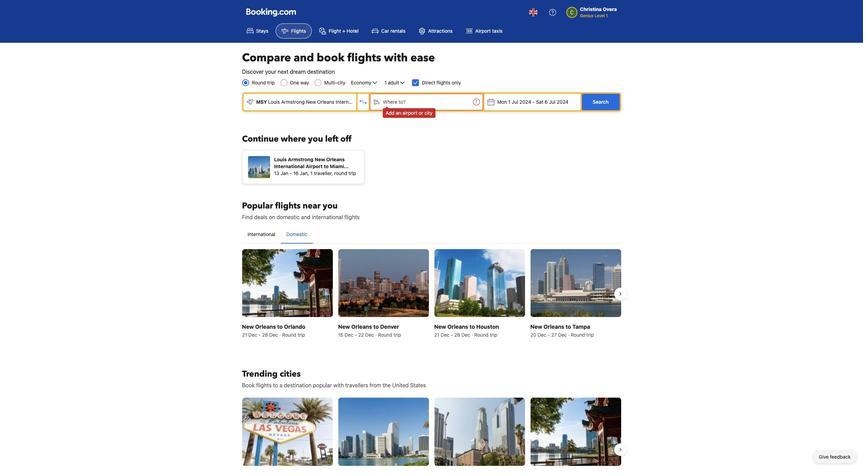 Task type: locate. For each thing, give the bounding box(es) containing it.
discover
[[242, 69, 264, 75]]

0 vertical spatial louis
[[268, 99, 280, 105]]

2 region from the top
[[237, 395, 627, 470]]

round for new orleans to orlando
[[282, 332, 296, 338]]

- inside new orleans to tampa 20 dec - 27 dec · round trip
[[548, 332, 550, 338]]

21 inside new orleans to houston 21 dec - 28 dec · round trip
[[434, 332, 439, 338]]

orleans inside louis armstrong new orleans international airport to miami international airport
[[326, 156, 345, 162]]

to left denver
[[374, 324, 379, 330]]

new for new orleans to houston
[[434, 324, 446, 330]]

to left tampa
[[566, 324, 571, 330]]

next
[[278, 69, 289, 75]]

0 vertical spatial with
[[384, 50, 408, 65]]

28 inside new orleans to orlando 21 dec - 28 dec · round trip
[[262, 332, 268, 338]]

round down tampa
[[571, 332, 585, 338]]

popular flights near you find deals on domestic and international flights
[[242, 200, 360, 220]]

28
[[262, 332, 268, 338], [454, 332, 460, 338]]

tampa
[[573, 324, 590, 330]]

trip down houston
[[490, 332, 498, 338]]

dec
[[248, 332, 257, 338], [269, 332, 278, 338], [345, 332, 354, 338], [365, 332, 374, 338], [441, 332, 450, 338], [462, 332, 470, 338], [538, 332, 547, 338], [558, 332, 567, 338]]

flights inside 'compare and book flights with ease discover your next dream destination'
[[347, 50, 381, 65]]

round
[[252, 80, 266, 85], [282, 332, 296, 338], [378, 332, 392, 338], [474, 332, 489, 338], [571, 332, 585, 338]]

with right popular
[[334, 382, 344, 389]]

· inside new orleans to denver 15 dec - 22 dec · round trip
[[375, 332, 377, 338]]

1 adult button
[[384, 79, 407, 87]]

2024 left sat
[[520, 99, 531, 105]]

destination up 'multi-'
[[307, 69, 335, 75]]

destination down cities on the left bottom of page
[[284, 382, 312, 389]]

give
[[819, 454, 829, 460]]

tab list
[[242, 225, 621, 244]]

jan,
[[300, 170, 309, 176]]

deals
[[254, 214, 268, 220]]

you left left
[[308, 133, 323, 145]]

1 vertical spatial you
[[323, 200, 338, 212]]

to inside new orleans to houston 21 dec - 28 dec · round trip
[[470, 324, 475, 330]]

where to?
[[383, 99, 406, 105]]

stays
[[256, 28, 268, 34]]

1 inside the christina overa genius level 1
[[606, 13, 608, 18]]

2 28 from the left
[[454, 332, 460, 338]]

- inside dropdown button
[[533, 99, 535, 105]]

1 horizontal spatial 21
[[434, 332, 439, 338]]

1 right mon
[[508, 99, 511, 105]]

round for new orleans to houston
[[474, 332, 489, 338]]

booking.com logo image
[[246, 8, 296, 16], [246, 8, 296, 16]]

1 region from the top
[[237, 246, 627, 341]]

orleans inside new orleans to houston 21 dec - 28 dec · round trip
[[448, 324, 468, 330]]

and
[[294, 50, 314, 65], [301, 214, 311, 220]]

international
[[312, 214, 343, 220]]

to left the a
[[273, 382, 278, 389]]

20
[[531, 332, 536, 338]]

orleans inside new orleans to orlando 21 dec - 28 dec · round trip
[[255, 324, 276, 330]]

6
[[545, 99, 548, 105]]

orleans for new orleans to orlando
[[255, 324, 276, 330]]

orleans inside new orleans to tampa 20 dec - 27 dec · round trip
[[544, 324, 565, 330]]

louis
[[268, 99, 280, 105], [274, 156, 287, 162]]

2024
[[520, 99, 531, 105], [557, 99, 569, 105]]

1 adult
[[385, 80, 399, 85]]

orleans down 'multi-'
[[317, 99, 334, 105]]

28 for houston
[[454, 332, 460, 338]]

1 horizontal spatial with
[[384, 50, 408, 65]]

- inside new orleans to houston 21 dec - 28 dec · round trip
[[451, 332, 453, 338]]

1 horizontal spatial city
[[425, 110, 433, 116]]

mon 1 jul 2024 - sat 6 jul 2024
[[497, 99, 569, 105]]

you inside popular flights near you find deals on domestic and international flights
[[323, 200, 338, 212]]

orlando, united states image
[[531, 398, 621, 466]]

airport left where
[[365, 99, 380, 105]]

flights inside trending cities book flights to a destination popular with travellers from the united states
[[256, 382, 272, 389]]

to inside new orleans to orlando 21 dec - 28 dec · round trip
[[277, 324, 283, 330]]

1 28 from the left
[[262, 332, 268, 338]]

round for new orleans to tampa
[[571, 332, 585, 338]]

0 vertical spatial destination
[[307, 69, 335, 75]]

orleans for new orleans to denver
[[351, 324, 372, 330]]

genius
[[580, 13, 594, 18]]

continue
[[242, 133, 279, 145]]

round down houston
[[474, 332, 489, 338]]

new inside new orleans to denver 15 dec - 22 dec · round trip
[[338, 324, 350, 330]]

to up "traveller,"
[[324, 163, 329, 169]]

the
[[383, 382, 391, 389]]

round inside new orleans to orlando 21 dec - 28 dec · round trip
[[282, 332, 296, 338]]

region
[[237, 246, 627, 341], [237, 395, 627, 470]]

trip down tampa
[[587, 332, 594, 338]]

orleans up 27
[[544, 324, 565, 330]]

2 21 from the left
[[434, 332, 439, 338]]

to left orlando
[[277, 324, 283, 330]]

flights
[[347, 50, 381, 65], [437, 80, 451, 85], [275, 200, 301, 212], [344, 214, 360, 220], [256, 382, 272, 389]]

airport up 13 jan - 16 jan, 1 traveller, round trip
[[306, 163, 323, 169]]

jul right mon
[[512, 99, 518, 105]]

flights up economy
[[347, 50, 381, 65]]

flights up the domestic
[[275, 200, 301, 212]]

city right or on the top left
[[425, 110, 433, 116]]

orleans left orlando
[[255, 324, 276, 330]]

new inside new orleans to tampa 20 dec - 27 dec · round trip
[[531, 324, 542, 330]]

to left houston
[[470, 324, 475, 330]]

to for new orleans to denver
[[374, 324, 379, 330]]

new inside new orleans to orlando 21 dec - 28 dec · round trip
[[242, 324, 254, 330]]

new for new orleans to denver
[[338, 324, 350, 330]]

orleans inside new orleans to denver 15 dec - 22 dec · round trip
[[351, 324, 372, 330]]

denver
[[380, 324, 399, 330]]

trip for new orleans to houston
[[490, 332, 498, 338]]

adult
[[388, 80, 399, 85]]

1 inside dropdown button
[[508, 99, 511, 105]]

orleans
[[317, 99, 334, 105], [326, 156, 345, 162], [255, 324, 276, 330], [351, 324, 372, 330], [448, 324, 468, 330], [544, 324, 565, 330]]

round inside new orleans to tampa 20 dec - 27 dec · round trip
[[571, 332, 585, 338]]

orleans up miami at the top left
[[326, 156, 345, 162]]

united
[[392, 382, 409, 389]]

and inside popular flights near you find deals on domestic and international flights
[[301, 214, 311, 220]]

1 horizontal spatial 2024
[[557, 99, 569, 105]]

3 dec from the left
[[345, 332, 354, 338]]

1 down overa
[[606, 13, 608, 18]]

search button
[[582, 94, 620, 110]]

louis inside louis armstrong new orleans international airport to miami international airport
[[274, 156, 287, 162]]

city left economy
[[337, 80, 346, 85]]

trip right round
[[349, 170, 356, 176]]

miami
[[330, 163, 344, 169]]

21 inside new orleans to orlando 21 dec - 28 dec · round trip
[[242, 332, 247, 338]]

1 vertical spatial armstrong
[[288, 156, 314, 162]]

new orleans to houston image
[[434, 249, 525, 317]]

to for new orleans to houston
[[470, 324, 475, 330]]

trip down orlando
[[298, 332, 305, 338]]

new for new orleans to tampa
[[531, 324, 542, 330]]

0 horizontal spatial 21
[[242, 332, 247, 338]]

2 jul from the left
[[549, 99, 556, 105]]

0 horizontal spatial city
[[337, 80, 346, 85]]

1
[[606, 13, 608, 18], [385, 80, 387, 85], [508, 99, 511, 105], [311, 170, 313, 176]]

orlando
[[284, 324, 305, 330]]

add
[[386, 110, 395, 116]]

7 dec from the left
[[538, 332, 547, 338]]

book
[[242, 382, 255, 389]]

destination
[[307, 69, 335, 75], [284, 382, 312, 389]]

attractions link
[[413, 23, 459, 39]]

0 vertical spatial and
[[294, 50, 314, 65]]

flights left only
[[437, 80, 451, 85]]

1 vertical spatial with
[[334, 382, 344, 389]]

on
[[269, 214, 275, 220]]

one way
[[290, 80, 309, 85]]

compare and book flights with ease discover your next dream destination
[[242, 50, 435, 75]]

economy
[[351, 80, 372, 85]]

with
[[384, 50, 408, 65], [334, 382, 344, 389]]

0 horizontal spatial 2024
[[520, 99, 531, 105]]

1 vertical spatial region
[[237, 395, 627, 470]]

new inside new orleans to houston 21 dec - 28 dec · round trip
[[434, 324, 446, 330]]

trip for new orleans to tampa
[[587, 332, 594, 338]]

3 · from the left
[[472, 332, 473, 338]]

-
[[533, 99, 535, 105], [290, 170, 292, 176], [259, 332, 261, 338], [355, 332, 357, 338], [451, 332, 453, 338], [548, 332, 550, 338]]

airport left taxis
[[476, 28, 491, 34]]

ease
[[411, 50, 435, 65]]

13
[[274, 170, 279, 176]]

· inside new orleans to houston 21 dec - 28 dec · round trip
[[472, 332, 473, 338]]

2 2024 from the left
[[557, 99, 569, 105]]

flight + hotel link
[[313, 23, 364, 39]]

attractions
[[428, 28, 453, 34]]

jul right the 6
[[549, 99, 556, 105]]

trip inside new orleans to tampa 20 dec - 27 dec · round trip
[[587, 332, 594, 338]]

orleans up 22
[[351, 324, 372, 330]]

0 vertical spatial armstrong
[[281, 99, 305, 105]]

travellers
[[345, 382, 368, 389]]

international button
[[242, 225, 281, 243]]

round inside new orleans to houston 21 dec - 28 dec · round trip
[[474, 332, 489, 338]]

15
[[338, 332, 343, 338]]

1 left adult
[[385, 80, 387, 85]]

- inside new orleans to denver 15 dec - 22 dec · round trip
[[355, 332, 357, 338]]

from
[[370, 382, 381, 389]]

and up dream
[[294, 50, 314, 65]]

trip inside new orleans to orlando 21 dec - 28 dec · round trip
[[298, 332, 305, 338]]

2 · from the left
[[375, 332, 377, 338]]

28 inside new orleans to houston 21 dec - 28 dec · round trip
[[454, 332, 460, 338]]

christina
[[580, 6, 602, 12]]

jul
[[512, 99, 518, 105], [549, 99, 556, 105]]

city
[[337, 80, 346, 85], [425, 110, 433, 116]]

1 2024 from the left
[[520, 99, 531, 105]]

tab list containing international
[[242, 225, 621, 244]]

to inside new orleans to denver 15 dec - 22 dec · round trip
[[374, 324, 379, 330]]

flights link
[[276, 23, 312, 39]]

1 horizontal spatial 28
[[454, 332, 460, 338]]

1 vertical spatial city
[[425, 110, 433, 116]]

1 vertical spatial louis
[[274, 156, 287, 162]]

international
[[336, 99, 364, 105], [274, 163, 305, 169], [274, 170, 305, 176], [248, 231, 275, 237]]

0 horizontal spatial 28
[[262, 332, 268, 338]]

louis right msy at the left
[[268, 99, 280, 105]]

27
[[551, 332, 557, 338]]

orleans left houston
[[448, 324, 468, 330]]

· for tampa
[[568, 332, 570, 338]]

car rentals
[[381, 28, 406, 34]]

0 vertical spatial region
[[237, 246, 627, 341]]

1 vertical spatial destination
[[284, 382, 312, 389]]

states
[[410, 382, 426, 389]]

or
[[419, 110, 423, 116]]

· for orlando
[[279, 332, 281, 338]]

2024 right the 6
[[557, 99, 569, 105]]

to
[[324, 163, 329, 169], [277, 324, 283, 330], [374, 324, 379, 330], [470, 324, 475, 330], [566, 324, 571, 330], [273, 382, 278, 389]]

5 dec from the left
[[441, 332, 450, 338]]

1 inside popup button
[[385, 80, 387, 85]]

·
[[279, 332, 281, 338], [375, 332, 377, 338], [472, 332, 473, 338], [568, 332, 570, 338]]

round down denver
[[378, 332, 392, 338]]

round down orlando
[[282, 332, 296, 338]]

1 vertical spatial and
[[301, 214, 311, 220]]

to inside new orleans to tampa 20 dec - 27 dec · round trip
[[566, 324, 571, 330]]

armstrong up jan,
[[288, 156, 314, 162]]

1 · from the left
[[279, 332, 281, 338]]

with inside 'compare and book flights with ease discover your next dream destination'
[[384, 50, 408, 65]]

new orleans to orlando 21 dec - 28 dec · round trip
[[242, 324, 305, 338]]

0 horizontal spatial with
[[334, 382, 344, 389]]

trip down denver
[[394, 332, 401, 338]]

to inside trending cities book flights to a destination popular with travellers from the united states
[[273, 382, 278, 389]]

· inside new orleans to orlando 21 dec - 28 dec · round trip
[[279, 332, 281, 338]]

0 horizontal spatial jul
[[512, 99, 518, 105]]

off
[[341, 133, 352, 145]]

way
[[300, 80, 309, 85]]

with up adult
[[384, 50, 408, 65]]

armstrong down 'one'
[[281, 99, 305, 105]]

you up international at the left of page
[[323, 200, 338, 212]]

- inside new orleans to orlando 21 dec - 28 dec · round trip
[[259, 332, 261, 338]]

louis up 13
[[274, 156, 287, 162]]

to for new orleans to tampa
[[566, 324, 571, 330]]

flights down trending
[[256, 382, 272, 389]]

4 · from the left
[[568, 332, 570, 338]]

· inside new orleans to tampa 20 dec - 27 dec · round trip
[[568, 332, 570, 338]]

multi-
[[324, 80, 338, 85]]

1 horizontal spatial jul
[[549, 99, 556, 105]]

trip inside new orleans to houston 21 dec - 28 dec · round trip
[[490, 332, 498, 338]]

trip inside new orleans to denver 15 dec - 22 dec · round trip
[[394, 332, 401, 338]]

round inside new orleans to denver 15 dec - 22 dec · round trip
[[378, 332, 392, 338]]

armstrong
[[281, 99, 305, 105], [288, 156, 314, 162]]

and down 'near'
[[301, 214, 311, 220]]

airport taxis link
[[460, 23, 509, 39]]

1 21 from the left
[[242, 332, 247, 338]]



Task type: describe. For each thing, give the bounding box(es) containing it.
car rentals link
[[366, 23, 411, 39]]

airport right the "16"
[[306, 170, 323, 176]]

sat
[[536, 99, 544, 105]]

+
[[342, 28, 345, 34]]

trip for new orleans to orlando
[[298, 332, 305, 338]]

1 right jan,
[[311, 170, 313, 176]]

round trip
[[252, 80, 275, 85]]

trip down your
[[267, 80, 275, 85]]

round down discover at the top of page
[[252, 80, 266, 85]]

jan
[[281, 170, 289, 176]]

to?
[[399, 99, 406, 105]]

popular
[[313, 382, 332, 389]]

orleans for new orleans to houston
[[448, 324, 468, 330]]

2 dec from the left
[[269, 332, 278, 338]]

13 jan - 16 jan, 1 traveller, round trip
[[274, 170, 356, 176]]

and inside 'compare and book flights with ease discover your next dream destination'
[[294, 50, 314, 65]]

airport taxis
[[476, 28, 503, 34]]

where
[[383, 99, 398, 105]]

1 jul from the left
[[512, 99, 518, 105]]

left
[[325, 133, 339, 145]]

hotel
[[347, 28, 359, 34]]

new orleans to denver image
[[338, 249, 429, 317]]

16
[[293, 170, 299, 176]]

direct flights only
[[422, 80, 461, 85]]

your
[[265, 69, 276, 75]]

21 for new orleans to houston
[[434, 332, 439, 338]]

- for new orleans to houston
[[451, 332, 453, 338]]

flights
[[291, 28, 306, 34]]

stays link
[[241, 23, 274, 39]]

1 dec from the left
[[248, 332, 257, 338]]

international inside button
[[248, 231, 275, 237]]

dream
[[290, 69, 306, 75]]

overa
[[603, 6, 617, 12]]

give feedback button
[[814, 451, 856, 463]]

new orleans to orlando image
[[242, 249, 333, 317]]

mon 1 jul 2024 - sat 6 jul 2024 button
[[485, 94, 581, 110]]

mon
[[497, 99, 507, 105]]

msy louis armstrong new orleans international airport
[[256, 99, 380, 105]]

orleans for new orleans to tampa
[[544, 324, 565, 330]]

to for new orleans to orlando
[[277, 324, 283, 330]]

28 for orlando
[[262, 332, 268, 338]]

22
[[358, 332, 364, 338]]

trending
[[242, 369, 278, 380]]

trip for new orleans to denver
[[394, 332, 401, 338]]

new orleans to denver 15 dec - 22 dec · round trip
[[338, 324, 401, 338]]

with inside trending cities book flights to a destination popular with travellers from the united states
[[334, 382, 344, 389]]

0 vertical spatial you
[[308, 133, 323, 145]]

add an airport or city
[[386, 110, 433, 116]]

traveller,
[[314, 170, 333, 176]]

louis armstrong new orleans international airport to miami international airport
[[274, 156, 345, 176]]

8 dec from the left
[[558, 332, 567, 338]]

near
[[303, 200, 321, 212]]

taxis
[[492, 28, 503, 34]]

book
[[317, 50, 345, 65]]

new orleans to tampa image
[[531, 249, 621, 317]]

where
[[281, 133, 306, 145]]

a
[[280, 382, 283, 389]]

round for new orleans to denver
[[378, 332, 392, 338]]

flights right international at the left of page
[[344, 214, 360, 220]]

airport inside airport taxis link
[[476, 28, 491, 34]]

one
[[290, 80, 299, 85]]

new orleans to tampa 20 dec - 27 dec · round trip
[[531, 324, 594, 338]]

· for houston
[[472, 332, 473, 338]]

rentals
[[390, 28, 406, 34]]

6 dec from the left
[[462, 332, 470, 338]]

search
[[593, 99, 609, 105]]

continue where you left off
[[242, 133, 352, 145]]

feedback
[[830, 454, 851, 460]]

region containing new orleans to orlando
[[237, 246, 627, 341]]

domestic button
[[281, 225, 313, 243]]

new for new orleans to orlando
[[242, 324, 254, 330]]

4 dec from the left
[[365, 332, 374, 338]]

las vegas, united states image
[[242, 398, 333, 466]]

find
[[242, 214, 253, 220]]

destination inside 'compare and book flights with ease discover your next dream destination'
[[307, 69, 335, 75]]

flight
[[329, 28, 341, 34]]

domestic
[[277, 214, 300, 220]]

round
[[334, 170, 347, 176]]

give feedback
[[819, 454, 851, 460]]

cities
[[280, 369, 301, 380]]

popular
[[242, 200, 273, 212]]

- for new orleans to orlando
[[259, 332, 261, 338]]

an
[[396, 110, 401, 116]]

new inside louis armstrong new orleans international airport to miami international airport
[[315, 156, 325, 162]]

car
[[381, 28, 389, 34]]

christina overa genius level 1
[[580, 6, 617, 18]]

los angeles, united states image
[[434, 398, 525, 466]]

trending cities book flights to a destination popular with travellers from the united states
[[242, 369, 426, 389]]

armstrong inside louis armstrong new orleans international airport to miami international airport
[[288, 156, 314, 162]]

compare
[[242, 50, 291, 65]]

new orleans to houston 21 dec - 28 dec · round trip
[[434, 324, 499, 338]]

direct
[[422, 80, 435, 85]]

miami, united states image
[[338, 398, 429, 466]]

- for new orleans to tampa
[[548, 332, 550, 338]]

to inside louis armstrong new orleans international airport to miami international airport
[[324, 163, 329, 169]]

airport
[[403, 110, 417, 116]]

21 for new orleans to orlando
[[242, 332, 247, 338]]

houston
[[476, 324, 499, 330]]

flight + hotel
[[329, 28, 359, 34]]

· for denver
[[375, 332, 377, 338]]

destination inside trending cities book flights to a destination popular with travellers from the united states
[[284, 382, 312, 389]]

- for new orleans to denver
[[355, 332, 357, 338]]

0 vertical spatial city
[[337, 80, 346, 85]]



Task type: vqa. For each thing, say whether or not it's contained in the screenshot.
bottom of
no



